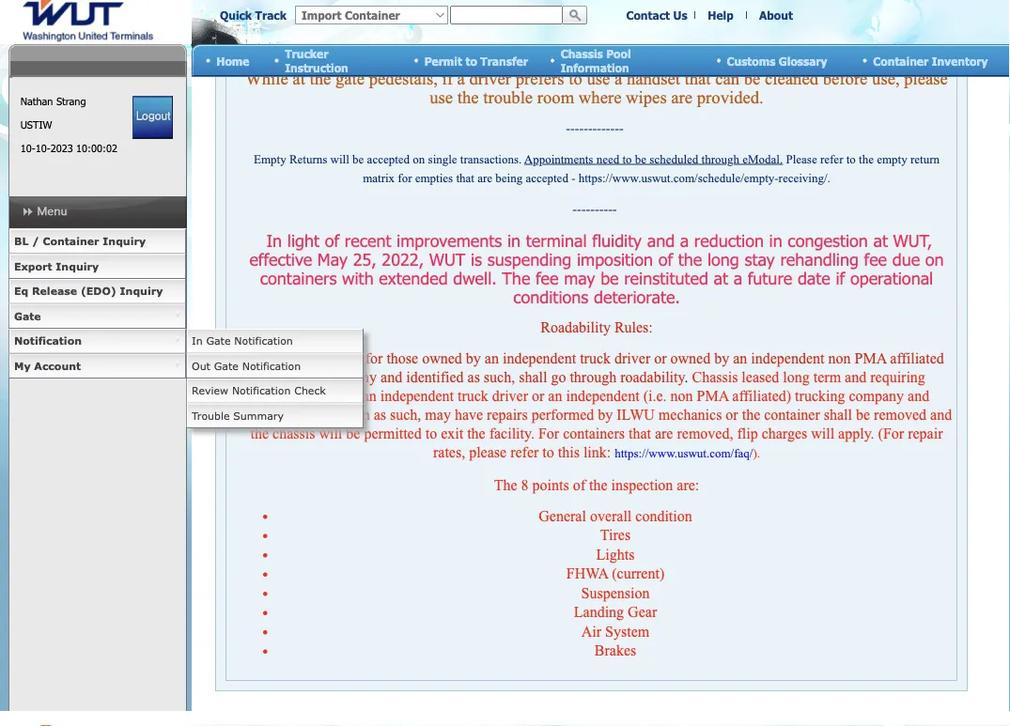 Task type: vqa. For each thing, say whether or not it's contained in the screenshot.
PASSWORD:
no



Task type: describe. For each thing, give the bounding box(es) containing it.
my
[[14, 359, 31, 372]]

trouble
[[192, 409, 230, 422]]

trucker
[[285, 47, 328, 61]]

0 horizontal spatial container
[[43, 235, 99, 248]]

inventory
[[932, 54, 988, 67]]

review notification check
[[192, 384, 326, 397]]

contact us link
[[626, 8, 687, 22]]

1 vertical spatial inquiry
[[56, 260, 99, 272]]

quick track
[[220, 8, 286, 22]]

track
[[255, 8, 286, 22]]

customs glossary
[[727, 54, 827, 67]]

notification up summary
[[232, 384, 291, 397]]

home
[[216, 54, 249, 67]]

bl / container inquiry
[[14, 235, 146, 248]]

summary
[[233, 409, 284, 422]]

out
[[192, 359, 210, 372]]

nathan strang
[[20, 95, 86, 108]]

help
[[708, 8, 734, 22]]

bl / container inquiry link
[[8, 229, 186, 254]]

2 10- from the left
[[35, 142, 50, 155]]

in gate notification
[[192, 334, 293, 347]]

notification down in gate notification link
[[242, 359, 301, 372]]

inquiry for (edo)
[[120, 285, 163, 297]]

transfer
[[480, 54, 528, 67]]

information
[[561, 61, 629, 74]]

in gate notification link
[[186, 329, 364, 354]]

review notification check link
[[186, 379, 364, 404]]

notification link
[[8, 329, 186, 354]]

export inquiry
[[14, 260, 99, 272]]

gate for out
[[214, 359, 239, 372]]

eq release (edo) inquiry link
[[8, 279, 186, 304]]

container inventory
[[873, 54, 988, 67]]

permit to transfer
[[424, 54, 528, 67]]

inquiry for container
[[103, 235, 146, 248]]

trouble summary link
[[186, 404, 364, 428]]

my account
[[14, 359, 81, 372]]

account
[[34, 359, 81, 372]]

login image
[[133, 96, 173, 139]]



Task type: locate. For each thing, give the bounding box(es) containing it.
2 vertical spatial inquiry
[[120, 285, 163, 297]]

notification up my account
[[14, 334, 82, 347]]

container
[[873, 54, 928, 67], [43, 235, 99, 248]]

None text field
[[450, 6, 563, 24]]

to
[[465, 54, 477, 67]]

10:00:02
[[76, 142, 117, 155]]

/
[[32, 235, 39, 248]]

(edo)
[[81, 285, 116, 297]]

gate down 'eq'
[[14, 310, 41, 322]]

export
[[14, 260, 52, 272]]

us
[[673, 8, 687, 22]]

gate right in
[[206, 334, 231, 347]]

1 vertical spatial container
[[43, 235, 99, 248]]

about link
[[759, 8, 793, 22]]

ustiw
[[20, 118, 52, 131]]

10-
[[20, 142, 35, 155], [35, 142, 50, 155]]

bl
[[14, 235, 29, 248]]

about
[[759, 8, 793, 22]]

in
[[192, 334, 203, 347]]

review
[[192, 384, 228, 397]]

contact us
[[626, 8, 687, 22]]

pool
[[606, 47, 631, 61]]

1 horizontal spatial container
[[873, 54, 928, 67]]

instruction
[[285, 61, 348, 74]]

my account link
[[8, 354, 186, 379]]

trucker instruction
[[285, 47, 348, 74]]

eq release (edo) inquiry
[[14, 285, 163, 297]]

1 vertical spatial gate
[[206, 334, 231, 347]]

check
[[294, 384, 326, 397]]

gate link
[[8, 304, 186, 329]]

chassis
[[561, 47, 603, 61]]

inquiry down 'bl / container inquiry'
[[56, 260, 99, 272]]

chassis pool information
[[561, 47, 631, 74]]

inquiry
[[103, 235, 146, 248], [56, 260, 99, 272], [120, 285, 163, 297]]

out gate notification link
[[186, 354, 364, 379]]

notification up out gate notification link
[[234, 334, 293, 347]]

customs
[[727, 54, 775, 67]]

container up the export inquiry
[[43, 235, 99, 248]]

0 vertical spatial gate
[[14, 310, 41, 322]]

gate right out
[[214, 359, 239, 372]]

2023
[[50, 142, 73, 155]]

glossary
[[779, 54, 827, 67]]

0 vertical spatial inquiry
[[103, 235, 146, 248]]

quick
[[220, 8, 252, 22]]

eq
[[14, 285, 28, 297]]

export inquiry link
[[8, 254, 186, 279]]

gate
[[14, 310, 41, 322], [206, 334, 231, 347], [214, 359, 239, 372]]

0 vertical spatial container
[[873, 54, 928, 67]]

gate for in
[[206, 334, 231, 347]]

gate inside 'link'
[[14, 310, 41, 322]]

release
[[32, 285, 77, 297]]

inquiry up export inquiry link
[[103, 235, 146, 248]]

container left inventory
[[873, 54, 928, 67]]

permit
[[424, 54, 462, 67]]

help link
[[708, 8, 734, 22]]

1 10- from the left
[[20, 142, 35, 155]]

notification
[[14, 334, 82, 347], [234, 334, 293, 347], [242, 359, 301, 372], [232, 384, 291, 397]]

out gate notification
[[192, 359, 301, 372]]

10-10-2023 10:00:02
[[20, 142, 117, 155]]

inquiry right (edo)
[[120, 285, 163, 297]]

nathan
[[20, 95, 53, 108]]

2 vertical spatial gate
[[214, 359, 239, 372]]

trouble summary
[[192, 409, 284, 422]]

strang
[[56, 95, 86, 108]]

contact
[[626, 8, 670, 22]]



